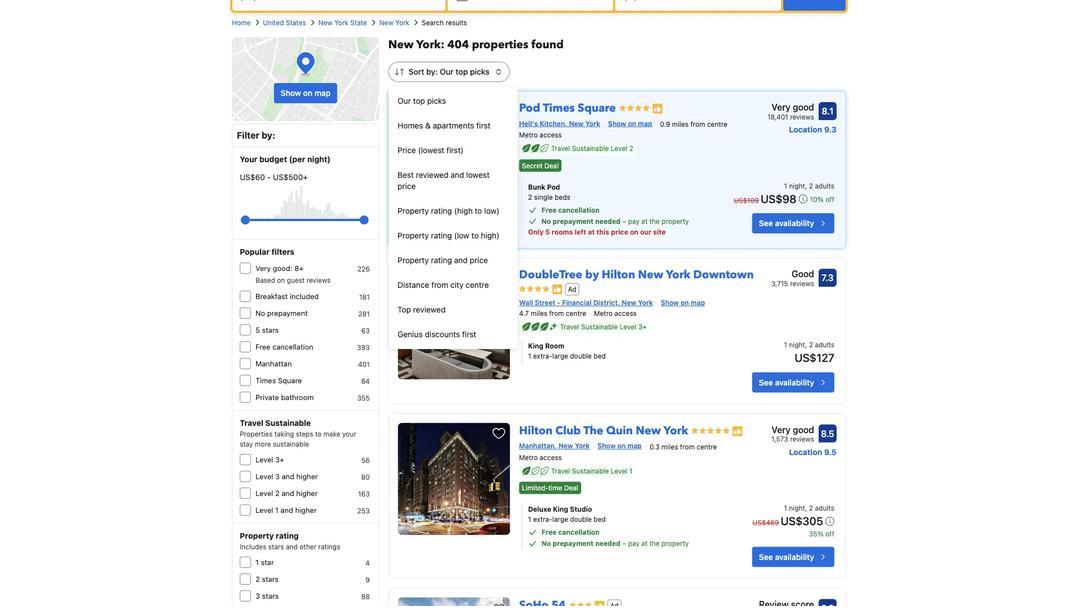 Task type: locate. For each thing, give the bounding box(es) containing it.
0 vertical spatial free cancellation
[[542, 206, 600, 214]]

square
[[578, 101, 616, 116], [278, 377, 302, 385]]

metro down district,
[[594, 310, 613, 318]]

rating up the distance from city centre
[[431, 256, 452, 265]]

1 vertical spatial very good element
[[772, 423, 815, 437]]

search results
[[422, 19, 467, 26]]

higher down level 3 and higher
[[296, 490, 318, 498]]

2 needed from the top
[[596, 540, 621, 548]]

discounts
[[425, 330, 460, 339]]

1 1 night , 2 adults from the top
[[785, 182, 835, 190]]

miles inside 0.9 miles from centre metro access
[[672, 120, 689, 128]]

0 vertical spatial square
[[578, 101, 616, 116]]

1 horizontal spatial 3+
[[639, 323, 647, 331]]

1 vertical spatial see availability
[[759, 378, 815, 387]]

location
[[789, 125, 823, 134], [790, 448, 823, 457]]

1 vertical spatial to
[[472, 231, 479, 240]]

good element
[[772, 267, 815, 281]]

square inside pod times square link
[[578, 101, 616, 116]]

bed down king room link
[[594, 353, 606, 361]]

1 horizontal spatial times
[[543, 101, 575, 116]]

rating for includes
[[276, 532, 299, 541]]

2 vertical spatial availability
[[776, 553, 815, 562]]

metro inside 0.3 miles from centre metro access
[[519, 454, 538, 462]]

free cancellation for hilton
[[542, 529, 600, 537]]

level
[[611, 145, 628, 153], [620, 323, 637, 331], [256, 456, 273, 464], [611, 468, 628, 476], [256, 473, 273, 481], [256, 490, 273, 498], [256, 507, 273, 515]]

limited-
[[522, 485, 549, 493]]

our inside button
[[398, 96, 411, 106]]

bunk
[[528, 183, 546, 191]]

8.5
[[822, 429, 835, 439]]

miles
[[672, 120, 689, 128], [531, 310, 548, 318], [662, 443, 679, 451]]

1 vertical spatial 1 night , 2 adults
[[785, 505, 835, 513]]

show for hilton club the quin new york
[[598, 443, 616, 450]]

property for pod times square
[[662, 217, 689, 225]]

1 horizontal spatial 5
[[546, 228, 550, 236]]

4.7 miles from centre
[[519, 310, 587, 318]]

adults for pod times square
[[816, 182, 835, 190]]

double down 'travel sustainable level 3+' at bottom right
[[570, 353, 592, 361]]

0 vertical spatial the
[[650, 217, 660, 225]]

2 up us$127
[[810, 341, 814, 349]]

included
[[290, 292, 319, 301]]

2 1 night , 2 adults from the top
[[785, 505, 835, 513]]

0 vertical spatial no
[[542, 217, 551, 225]]

1 vertical spatial adults
[[816, 341, 835, 349]]

3 down 2 stars
[[256, 592, 260, 601]]

extra- down room
[[533, 353, 553, 361]]

rating for (low
[[431, 231, 452, 240]]

1 extra-large double bed
[[528, 516, 606, 524]]

9.5
[[825, 448, 837, 457]]

map for hilton club the quin new york
[[628, 443, 642, 450]]

bed inside king room 1 extra-large double bed
[[594, 353, 606, 361]]

top up homes
[[413, 96, 425, 106]]

1 vertical spatial very
[[256, 264, 271, 273]]

good for pod times square
[[793, 102, 815, 113]]

0 vertical spatial pod
[[519, 101, 541, 116]]

2 good from the top
[[793, 425, 815, 436]]

2 large from the top
[[553, 516, 569, 524]]

from left city
[[432, 281, 449, 290]]

1 vertical spatial night
[[790, 341, 806, 349]]

1 location from the top
[[789, 125, 823, 134]]

1 vertical spatial first
[[462, 330, 477, 339]]

3 see availability link from the top
[[753, 548, 835, 568]]

1 vertical spatial free
[[256, 343, 271, 351]]

from inside 0.3 miles from centre metro access
[[680, 443, 695, 451]]

rating
[[431, 206, 452, 216], [431, 231, 452, 240], [431, 256, 452, 265], [276, 532, 299, 541]]

property up 'property rating and price'
[[398, 231, 429, 240]]

good:
[[273, 264, 293, 273]]

2 pay from the top
[[629, 540, 640, 548]]

2 vertical spatial cancellation
[[559, 529, 600, 537]]

travel down the hell's kitchen, new york
[[552, 145, 571, 153]]

2 horizontal spatial price
[[611, 228, 629, 236]]

and for 3
[[282, 473, 295, 481]]

our
[[440, 67, 454, 76], [398, 96, 411, 106]]

1 vertical spatial price
[[611, 228, 629, 236]]

scored 8.1 element
[[819, 102, 837, 120]]

first right apartments
[[477, 121, 491, 130]]

3 availability from the top
[[776, 553, 815, 562]]

1 pay from the top
[[629, 217, 640, 225]]

at right 'left'
[[588, 228, 595, 236]]

2 vertical spatial access
[[540, 454, 562, 462]]

and left lowest
[[451, 171, 464, 180]]

1 vertical spatial location
[[790, 448, 823, 457]]

2 vertical spatial free cancellation
[[542, 529, 600, 537]]

2 night from the top
[[790, 341, 806, 349]]

1 vertical spatial square
[[278, 377, 302, 385]]

0 vertical spatial availability
[[776, 219, 815, 228]]

reviews up location 9.5
[[791, 436, 815, 444]]

see availability
[[759, 219, 815, 228], [759, 378, 815, 387], [759, 553, 815, 562]]

0 horizontal spatial 5
[[256, 326, 260, 335]]

sustainable for hilton
[[572, 468, 609, 476]]

3 see availability from the top
[[759, 553, 815, 562]]

secret
[[522, 162, 543, 170]]

good 3,715 reviews
[[772, 269, 815, 288]]

our up homes
[[398, 96, 411, 106]]

1 property from the top
[[662, 217, 689, 225]]

3 down level 3+
[[275, 473, 280, 481]]

us$127
[[795, 352, 835, 365]]

apartments
[[433, 121, 474, 130]]

reviews inside the good 3,715 reviews
[[791, 280, 815, 288]]

deluxe king studio
[[528, 506, 592, 514]]

2 vertical spatial metro
[[519, 454, 538, 462]]

from down the street
[[550, 310, 564, 318]]

centre down "financial" at the right
[[566, 310, 587, 318]]

show on map inside button
[[281, 88, 331, 98]]

adults for hilton club the quin new york
[[816, 505, 835, 513]]

to right (low
[[472, 231, 479, 240]]

metro for club
[[519, 454, 538, 462]]

centre for 0.3 miles from centre metro access
[[697, 443, 717, 451]]

0 vertical spatial price
[[398, 182, 416, 191]]

search
[[422, 19, 444, 26]]

hilton up manhattan,
[[519, 423, 553, 439]]

homes & apartments first
[[398, 121, 491, 130]]

free for hilton
[[542, 529, 557, 537]]

times up private
[[256, 377, 276, 385]]

high)
[[481, 231, 500, 240]]

centre inside 0.9 miles from centre metro access
[[708, 120, 728, 128]]

0 horizontal spatial deal
[[545, 162, 559, 170]]

0 horizontal spatial our
[[398, 96, 411, 106]]

steps
[[296, 430, 313, 438]]

&
[[425, 121, 431, 130]]

level down 0.3 miles from centre metro access
[[611, 468, 628, 476]]

centre inside 0.3 miles from centre metro access
[[697, 443, 717, 451]]

miles for hilton club the quin new york
[[662, 443, 679, 451]]

off right 10% at the right of the page
[[826, 196, 835, 204]]

0 vertical spatial access
[[540, 131, 562, 139]]

and inside best reviewed and lowest price
[[451, 171, 464, 180]]

popular
[[240, 248, 270, 257]]

1 night from the top
[[790, 182, 806, 190]]

1 double from the top
[[570, 353, 592, 361]]

group
[[246, 211, 364, 229]]

kitchen,
[[540, 120, 568, 128]]

at down "deluxe king studio" link
[[642, 540, 648, 548]]

stars up star
[[268, 543, 284, 551]]

quin
[[607, 423, 633, 439]]

2 vertical spatial see
[[759, 553, 773, 562]]

– for the
[[623, 540, 627, 548]]

281
[[359, 310, 370, 318]]

reviews inside very good 18,401 reviews
[[791, 113, 815, 121]]

centre right city
[[466, 281, 489, 290]]

rating inside property rating includes stars and other ratings
[[276, 532, 299, 541]]

1 vertical spatial metro
[[594, 310, 613, 318]]

1 vertical spatial availability
[[776, 378, 815, 387]]

0 horizontal spatial hilton
[[519, 423, 553, 439]]

free down 1 extra-large double bed
[[542, 529, 557, 537]]

extra- inside king room 1 extra-large double bed
[[533, 353, 553, 361]]

0 vertical spatial location
[[789, 125, 823, 134]]

united states
[[263, 19, 306, 26]]

availability for pod times square
[[776, 219, 815, 228]]

show on map
[[281, 88, 331, 98], [608, 120, 653, 128], [661, 299, 705, 307], [598, 443, 642, 450]]

miles inside 0.3 miles from centre metro access
[[662, 443, 679, 451]]

distance
[[398, 281, 430, 290]]

see availability link down us$98 at the right top
[[753, 214, 835, 234]]

2 no prepayment needed – pay at the property from the top
[[542, 540, 689, 548]]

1 vertical spatial 3
[[256, 592, 260, 601]]

2 vertical spatial to
[[315, 430, 322, 438]]

1 vertical spatial good
[[793, 425, 815, 436]]

map
[[315, 88, 331, 98], [638, 120, 653, 128], [691, 299, 705, 307], [628, 443, 642, 450]]

2 location from the top
[[790, 448, 823, 457]]

higher for level 1 and higher
[[295, 507, 317, 515]]

no prepayment needed – pay at the property for the
[[542, 540, 689, 548]]

1 night , 2 adults for pod times square
[[785, 182, 835, 190]]

location for hilton club the quin new york
[[790, 448, 823, 457]]

very good 1,573 reviews
[[772, 425, 815, 444]]

king inside king room 1 extra-large double bed
[[528, 343, 544, 350]]

3 adults from the top
[[816, 505, 835, 513]]

stars for 3 stars
[[262, 592, 279, 601]]

miles right 0.9
[[672, 120, 689, 128]]

access down manhattan, new york
[[540, 454, 562, 462]]

by: for filter
[[262, 130, 275, 141]]

2 vertical spatial see availability
[[759, 553, 815, 562]]

2 vertical spatial miles
[[662, 443, 679, 451]]

0 vertical spatial first
[[477, 121, 491, 130]]

miles for pod times square
[[672, 120, 689, 128]]

large down room
[[553, 353, 569, 361]]

sort by: our top picks
[[409, 67, 490, 76]]

0 vertical spatial extra-
[[533, 353, 553, 361]]

first right discounts
[[462, 330, 477, 339]]

very inside very good 18,401 reviews
[[772, 102, 791, 113]]

picks up homes & apartments first
[[427, 96, 446, 106]]

stars down star
[[262, 576, 279, 584]]

0 vertical spatial cancellation
[[559, 206, 600, 214]]

reviews for based on guest reviews
[[307, 276, 331, 284]]

king left room
[[528, 343, 544, 350]]

see availability link for pod times square
[[753, 214, 835, 234]]

breakfast included
[[256, 292, 319, 301]]

needed up this
[[596, 217, 621, 225]]

to for (high
[[475, 206, 482, 216]]

doubletree by hilton new york downtown
[[519, 267, 754, 283]]

from for 4.7 miles from centre
[[550, 310, 564, 318]]

1 vertical spatial access
[[615, 310, 637, 318]]

, for hilton club the quin new york
[[806, 505, 808, 513]]

sustainable up "taking"
[[265, 419, 311, 428]]

higher down level 2 and higher
[[295, 507, 317, 515]]

bunk pod
[[528, 183, 560, 191]]

top inside button
[[413, 96, 425, 106]]

3 see from the top
[[759, 553, 773, 562]]

adults
[[816, 182, 835, 190], [816, 341, 835, 349], [816, 505, 835, 513]]

very for pod times square
[[772, 102, 791, 113]]

sustainable inside travel sustainable properties taking steps to make your stay more sustainable
[[265, 419, 311, 428]]

new down new york link
[[389, 37, 414, 53]]

1 vertical spatial the
[[650, 540, 660, 548]]

good
[[793, 102, 815, 113], [793, 425, 815, 436]]

1 horizontal spatial hilton
[[602, 267, 636, 283]]

stars for 2 stars
[[262, 576, 279, 584]]

travel for pod
[[552, 145, 571, 153]]

– for square
[[623, 217, 627, 225]]

0 vertical spatial pay
[[629, 217, 640, 225]]

0 vertical spatial hilton
[[602, 267, 636, 283]]

access down district,
[[615, 310, 637, 318]]

1 large from the top
[[553, 353, 569, 361]]

travel up properties
[[240, 419, 263, 428]]

by: right sort
[[427, 67, 438, 76]]

to inside property rating (low to high) button
[[472, 231, 479, 240]]

free cancellation down 1 extra-large double bed
[[542, 529, 600, 537]]

free cancellation down beds
[[542, 206, 600, 214]]

1 vertical spatial at
[[588, 228, 595, 236]]

1 vertical spatial property
[[662, 540, 689, 548]]

0 horizontal spatial king
[[528, 343, 544, 350]]

1 horizontal spatial picks
[[470, 67, 490, 76]]

1 extra- from the top
[[533, 353, 553, 361]]

very for hilton club the quin new york
[[772, 425, 791, 436]]

from right 0.3
[[680, 443, 695, 451]]

free
[[542, 206, 557, 214], [256, 343, 271, 351], [542, 529, 557, 537]]

1 horizontal spatial deal
[[564, 485, 579, 493]]

1 horizontal spatial price
[[470, 256, 488, 265]]

includes
[[240, 543, 267, 551]]

night
[[790, 182, 806, 190], [790, 341, 806, 349], [790, 505, 806, 513]]

0 vertical spatial –
[[623, 217, 627, 225]]

1 , from the top
[[806, 182, 808, 190]]

- right us$60
[[267, 173, 271, 182]]

top down 404
[[456, 67, 468, 76]]

new inside 'link'
[[636, 423, 661, 439]]

access inside 0.3 miles from centre metro access
[[540, 454, 562, 462]]

new york state
[[319, 19, 367, 26]]

2 vertical spatial price
[[470, 256, 488, 265]]

best
[[398, 171, 414, 180]]

0 horizontal spatial by:
[[262, 130, 275, 141]]

pay down "deluxe king studio" link
[[629, 540, 640, 548]]

253
[[358, 507, 370, 515]]

1 vertical spatial by:
[[262, 130, 275, 141]]

see availability down 35%
[[759, 553, 815, 562]]

centre for 0.9 miles from centre metro access
[[708, 120, 728, 128]]

1 inside 1 night , 2 adults us$127
[[785, 341, 788, 349]]

and for 2
[[282, 490, 294, 498]]

good inside very good 1,573 reviews
[[793, 425, 815, 436]]

rating down level 1 and higher
[[276, 532, 299, 541]]

property for property rating (high to low)
[[398, 206, 429, 216]]

property up includes
[[240, 532, 274, 541]]

3+ up king room link
[[639, 323, 647, 331]]

reviews inside very good 1,573 reviews
[[791, 436, 815, 444]]

location down very good 1,573 reviews
[[790, 448, 823, 457]]

1 see from the top
[[759, 219, 773, 228]]

1 off from the top
[[826, 196, 835, 204]]

travel for hilton
[[552, 468, 571, 476]]

property for property rating (low to high)
[[398, 231, 429, 240]]

new up 0.3
[[636, 423, 661, 439]]

cancellation
[[559, 206, 600, 214], [273, 343, 314, 351], [559, 529, 600, 537]]

good up location 9.3
[[793, 102, 815, 113]]

night for hilton club the quin new york
[[790, 505, 806, 513]]

0 vertical spatial adults
[[816, 182, 835, 190]]

very good element up location 9.5
[[772, 423, 815, 437]]

cancellation for pod times square
[[559, 206, 600, 214]]

our down 404
[[440, 67, 454, 76]]

metro down hell's
[[519, 131, 538, 139]]

from inside 0.9 miles from centre metro access
[[691, 120, 706, 128]]

search results updated. new york: 404 properties found. element
[[389, 37, 847, 53]]

very inside very good 1,573 reviews
[[772, 425, 791, 436]]

0 vertical spatial -
[[267, 173, 271, 182]]

2 bed from the top
[[594, 516, 606, 524]]

1 adults from the top
[[816, 182, 835, 190]]

doubletree
[[519, 267, 583, 283]]

-
[[267, 173, 271, 182], [557, 299, 561, 307]]

travel up time
[[552, 468, 571, 476]]

higher for level 2 and higher
[[296, 490, 318, 498]]

– down "deluxe king studio" link
[[623, 540, 627, 548]]

2 – from the top
[[623, 540, 627, 548]]

to inside property rating (high to low) button
[[475, 206, 482, 216]]

1 vertical spatial bed
[[594, 516, 606, 524]]

0 vertical spatial property
[[662, 217, 689, 225]]

at up the our
[[642, 217, 648, 225]]

sustainable down 0.3 miles from centre metro access
[[572, 468, 609, 476]]

stars down no prepayment
[[262, 326, 279, 335]]

very good element
[[768, 101, 815, 114], [772, 423, 815, 437]]

see
[[759, 219, 773, 228], [759, 378, 773, 387], [759, 553, 773, 562]]

access inside 0.9 miles from centre metro access
[[540, 131, 562, 139]]

0 vertical spatial no prepayment needed – pay at the property
[[542, 217, 689, 225]]

wall street - financial district, new york
[[519, 299, 653, 307]]

location for pod times square
[[789, 125, 823, 134]]

new york link
[[380, 17, 410, 28]]

226
[[358, 265, 370, 273]]

2 property from the top
[[662, 540, 689, 548]]

1 good from the top
[[793, 102, 815, 113]]

more
[[255, 441, 271, 448]]

2 vertical spatial see availability link
[[753, 548, 835, 568]]

street
[[535, 299, 556, 307]]

0 vertical spatial night
[[790, 182, 806, 190]]

prepayment for hilton
[[553, 540, 594, 548]]

0 vertical spatial see availability link
[[753, 214, 835, 234]]

free down 5 stars
[[256, 343, 271, 351]]

your
[[240, 155, 258, 164]]

metro for times
[[519, 131, 538, 139]]

and for 1
[[281, 507, 293, 515]]

0 vertical spatial higher
[[297, 473, 318, 481]]

1 no prepayment needed – pay at the property from the top
[[542, 217, 689, 225]]

2 vertical spatial prepayment
[[553, 540, 594, 548]]

0 vertical spatial double
[[570, 353, 592, 361]]

1 vertical spatial prepayment
[[267, 309, 308, 318]]

63
[[361, 327, 370, 335]]

deal
[[545, 162, 559, 170], [564, 485, 579, 493]]

adults up 35% off
[[816, 505, 835, 513]]

and inside property rating includes stars and other ratings
[[286, 543, 298, 551]]

reviews down good
[[791, 280, 815, 288]]

1 vertical spatial deal
[[564, 485, 579, 493]]

stars for 5 stars
[[262, 326, 279, 335]]

3,715
[[772, 280, 789, 288]]

2 see availability link from the top
[[753, 373, 835, 393]]

reviewed down (lowest
[[416, 171, 449, 180]]

2 adults from the top
[[816, 341, 835, 349]]

district,
[[594, 299, 620, 307]]

2 see availability from the top
[[759, 378, 815, 387]]

needed for square
[[596, 217, 621, 225]]

3 , from the top
[[806, 505, 808, 513]]

prepayment for pod
[[553, 217, 594, 225]]

see availability link for hilton club the quin new york
[[753, 548, 835, 568]]

by: for sort
[[427, 67, 438, 76]]

from for 0.9 miles from centre metro access
[[691, 120, 706, 128]]

1 night , 2 adults up the us$305
[[785, 505, 835, 513]]

best reviewed and lowest price
[[398, 171, 490, 191]]

0 horizontal spatial 3+
[[275, 456, 284, 464]]

no prepayment needed – pay at the property down "deluxe king studio" link
[[542, 540, 689, 548]]

2 off from the top
[[826, 531, 835, 539]]

access for square
[[540, 131, 562, 139]]

3 night from the top
[[790, 505, 806, 513]]

the
[[650, 217, 660, 225], [650, 540, 660, 548]]

york inside 'link'
[[664, 423, 689, 439]]

355
[[357, 394, 370, 402]]

no for pod
[[542, 217, 551, 225]]

higher up level 2 and higher
[[297, 473, 318, 481]]

metro down manhattan,
[[519, 454, 538, 462]]

3+ up level 3 and higher
[[275, 456, 284, 464]]

times square
[[256, 377, 302, 385]]

8+
[[295, 264, 304, 273]]

2 , from the top
[[806, 341, 808, 349]]

1 horizontal spatial king
[[553, 506, 569, 514]]

double inside king room 1 extra-large double bed
[[570, 353, 592, 361]]

0 vertical spatial to
[[475, 206, 482, 216]]

good inside very good 18,401 reviews
[[793, 102, 815, 113]]

– up only 5 rooms left at this price on our site
[[623, 217, 627, 225]]

no up 5 stars
[[256, 309, 265, 318]]

off right 35%
[[826, 531, 835, 539]]

1 vertical spatial 3+
[[275, 456, 284, 464]]

king up 1 extra-large double bed
[[553, 506, 569, 514]]

(per
[[289, 155, 306, 164]]

to inside travel sustainable properties taking steps to make your stay more sustainable
[[315, 430, 322, 438]]

the for hilton club the quin new york
[[650, 540, 660, 548]]

extra- down deluxe
[[533, 516, 553, 524]]

show on map for doubletree by hilton new york downtown
[[661, 299, 705, 307]]

1 availability from the top
[[776, 219, 815, 228]]

access
[[540, 131, 562, 139], [615, 310, 637, 318], [540, 454, 562, 462]]

0 vertical spatial ,
[[806, 182, 808, 190]]

–
[[623, 217, 627, 225], [623, 540, 627, 548]]

pod up hell's
[[519, 101, 541, 116]]

picks
[[470, 67, 490, 76], [427, 96, 446, 106]]

3 stars
[[256, 592, 279, 601]]

pay
[[629, 217, 640, 225], [629, 540, 640, 548]]

2 vertical spatial very
[[772, 425, 791, 436]]

0 horizontal spatial price
[[398, 182, 416, 191]]

metro inside 0.9 miles from centre metro access
[[519, 131, 538, 139]]

2 the from the top
[[650, 540, 660, 548]]

scored 6.9 element
[[819, 600, 837, 607]]

18,401
[[768, 113, 789, 121]]

this property is part of our preferred partner programme. it is committed to providing commendable service and good value. it will pay us a higher commission if you make a booking. image
[[652, 103, 663, 114], [652, 103, 663, 114], [552, 284, 563, 295], [552, 284, 563, 295], [732, 426, 744, 437], [732, 426, 744, 437], [594, 601, 606, 607], [594, 601, 606, 607]]

pay for square
[[629, 217, 640, 225]]

2 see from the top
[[759, 378, 773, 387]]

1 see availability from the top
[[759, 219, 815, 228]]

access for the
[[540, 454, 562, 462]]

1 vertical spatial see availability link
[[753, 373, 835, 393]]

adults up us$127
[[816, 341, 835, 349]]

2 up 10% at the right of the page
[[810, 182, 814, 190]]

availability down us$127
[[776, 378, 815, 387]]

metro access
[[594, 310, 637, 318]]

1 needed from the top
[[596, 217, 621, 225]]

1 horizontal spatial pod
[[547, 183, 560, 191]]

1 – from the top
[[623, 217, 627, 225]]

first inside genius discounts first button
[[462, 330, 477, 339]]

good up location 9.5
[[793, 425, 815, 436]]

sustainable down 0.9 miles from centre metro access at the top of the page
[[572, 145, 609, 153]]

pod times square image
[[398, 101, 510, 213]]

price down best
[[398, 182, 416, 191]]

reviews up location 9.3
[[791, 113, 815, 121]]

1 bed from the top
[[594, 353, 606, 361]]

0 vertical spatial at
[[642, 217, 648, 225]]

cancellation down beds
[[559, 206, 600, 214]]

access down kitchen,
[[540, 131, 562, 139]]

location down very good 18,401 reviews
[[789, 125, 823, 134]]

free down '2 single beds'
[[542, 206, 557, 214]]

good for hilton club the quin new york
[[793, 425, 815, 436]]

reviewed right top
[[413, 305, 446, 315]]

1 vertical spatial -
[[557, 299, 561, 307]]

distance from city centre
[[398, 281, 489, 290]]

1 vertical spatial reviewed
[[413, 305, 446, 315]]

stars inside property rating includes stars and other ratings
[[268, 543, 284, 551]]

property rating (low to high) button
[[389, 224, 518, 248]]

from
[[691, 120, 706, 128], [432, 281, 449, 290], [550, 310, 564, 318], [680, 443, 695, 451]]

2 vertical spatial night
[[790, 505, 806, 513]]

1 vertical spatial needed
[[596, 540, 621, 548]]

from right 0.9
[[691, 120, 706, 128]]

reviewed inside best reviewed and lowest price
[[416, 171, 449, 180]]

1 vertical spatial our
[[398, 96, 411, 106]]

1 the from the top
[[650, 217, 660, 225]]

2 vertical spatial adults
[[816, 505, 835, 513]]

0 vertical spatial very good element
[[768, 101, 815, 114]]

1 vertical spatial higher
[[296, 490, 318, 498]]

centre inside button
[[466, 281, 489, 290]]

map for pod times square
[[638, 120, 653, 128]]

0 vertical spatial our
[[440, 67, 454, 76]]

1 star
[[256, 559, 274, 567]]

price
[[398, 146, 416, 155]]

1 see availability link from the top
[[753, 214, 835, 234]]

2 vertical spatial at
[[642, 540, 648, 548]]

pod times square
[[519, 101, 616, 116]]

on inside button
[[303, 88, 313, 98]]



Task type: describe. For each thing, give the bounding box(es) containing it.
availability for hilton club the quin new york
[[776, 553, 815, 562]]

united
[[263, 19, 284, 26]]

results
[[446, 19, 467, 26]]

homes & apartments first button
[[389, 113, 518, 138]]

king room 1 extra-large double bed
[[528, 343, 606, 361]]

0 vertical spatial 5
[[546, 228, 550, 236]]

lowest
[[467, 171, 490, 180]]

left
[[575, 228, 587, 236]]

studio
[[570, 506, 592, 514]]

0 vertical spatial times
[[543, 101, 575, 116]]

manhattan, new york
[[519, 443, 590, 450]]

show on map button
[[274, 83, 338, 103]]

price (lowest first)
[[398, 146, 464, 155]]

0.3
[[650, 443, 660, 451]]

us$60
[[240, 173, 265, 182]]

review score element
[[760, 598, 815, 607]]

top reviewed
[[398, 305, 446, 315]]

reviews for very good 18,401 reviews
[[791, 113, 815, 121]]

and for rating
[[454, 256, 468, 265]]

the for pod times square
[[650, 217, 660, 225]]

us$500+
[[273, 173, 308, 182]]

level down "metro access"
[[620, 323, 637, 331]]

club
[[556, 423, 581, 439]]

show for doubletree by hilton new york downtown
[[661, 299, 679, 307]]

higher for level 3 and higher
[[297, 473, 318, 481]]

0 horizontal spatial square
[[278, 377, 302, 385]]

show for pod times square
[[608, 120, 627, 128]]

location 9.5
[[790, 448, 837, 457]]

5 stars
[[256, 326, 279, 335]]

room
[[546, 343, 565, 350]]

rating for and
[[431, 256, 452, 265]]

reviewed for best
[[416, 171, 449, 180]]

distance from city centre button
[[389, 273, 518, 298]]

hilton club the quin new york image
[[398, 423, 510, 536]]

pay for the
[[629, 540, 640, 548]]

, for pod times square
[[806, 182, 808, 190]]

needed for the
[[596, 540, 621, 548]]

scored 8.5 element
[[819, 425, 837, 443]]

404
[[448, 37, 469, 53]]

sustainable
[[273, 441, 309, 448]]

off for pod times square
[[826, 196, 835, 204]]

by
[[586, 267, 599, 283]]

no for hilton
[[542, 540, 551, 548]]

see availability for pod times square
[[759, 219, 815, 228]]

picks inside button
[[427, 96, 446, 106]]

from for 0.3 miles from centre metro access
[[680, 443, 695, 451]]

time
[[549, 485, 563, 493]]

property rating and price
[[398, 256, 488, 265]]

new down the our
[[638, 267, 664, 283]]

level down 0.9 miles from centre metro access at the top of the page
[[611, 145, 628, 153]]

0 horizontal spatial times
[[256, 377, 276, 385]]

free cancellation for pod
[[542, 206, 600, 214]]

2 up the us$305
[[810, 505, 814, 513]]

new up "metro access"
[[622, 299, 637, 307]]

0 vertical spatial top
[[456, 67, 468, 76]]

private bathroom
[[256, 394, 314, 402]]

your
[[342, 430, 356, 438]]

our
[[641, 228, 652, 236]]

stay
[[240, 441, 253, 448]]

show on map for pod times square
[[608, 120, 653, 128]]

1 vertical spatial no
[[256, 309, 265, 318]]

travel for doubletree
[[560, 323, 580, 331]]

at for the
[[642, 540, 648, 548]]

taking
[[275, 430, 294, 438]]

no prepayment needed – pay at the property for square
[[542, 217, 689, 225]]

35%
[[810, 531, 824, 539]]

reviewed for top
[[413, 305, 446, 315]]

secret deal
[[522, 162, 559, 170]]

genius
[[398, 330, 423, 339]]

very good 18,401 reviews
[[768, 102, 815, 121]]

1 vertical spatial miles
[[531, 310, 548, 318]]

(high
[[454, 206, 473, 216]]

us$109
[[734, 197, 759, 205]]

1 horizontal spatial our
[[440, 67, 454, 76]]

reviews for very good 1,573 reviews
[[791, 436, 815, 444]]

level 3 and higher
[[256, 473, 318, 481]]

this
[[597, 228, 610, 236]]

united states link
[[263, 17, 306, 28]]

based on guest reviews
[[256, 276, 331, 284]]

map inside show on map button
[[315, 88, 331, 98]]

breakfast
[[256, 292, 288, 301]]

2 down bunk
[[528, 193, 533, 201]]

top
[[398, 305, 411, 315]]

2 availability from the top
[[776, 378, 815, 387]]

35% off
[[810, 531, 835, 539]]

to for (low
[[472, 231, 479, 240]]

1 horizontal spatial -
[[557, 299, 561, 307]]

and for reviewed
[[451, 171, 464, 180]]

adults inside 1 night , 2 adults us$127
[[816, 341, 835, 349]]

manhattan,
[[519, 443, 557, 450]]

property rating (high to low) button
[[389, 199, 518, 224]]

2 down 0.9 miles from centre metro access at the top of the page
[[630, 145, 634, 153]]

0 vertical spatial deal
[[545, 162, 559, 170]]

good
[[792, 269, 815, 280]]

new right states
[[319, 19, 333, 26]]

see for hilton club the quin new york
[[759, 553, 773, 562]]

night for pod times square
[[790, 182, 806, 190]]

property rating and price button
[[389, 248, 518, 273]]

1 vertical spatial pod
[[547, 183, 560, 191]]

budget
[[260, 155, 287, 164]]

doubletree by hilton new york downtown image
[[398, 267, 510, 380]]

level down level 3+
[[256, 473, 273, 481]]

show inside button
[[281, 88, 301, 98]]

property rating (low to high)
[[398, 231, 500, 240]]

homes
[[398, 121, 423, 130]]

based
[[256, 276, 275, 284]]

your budget (per night)
[[240, 155, 331, 164]]

hilton club the quin new york
[[519, 423, 689, 439]]

hilton inside 'link'
[[519, 423, 553, 439]]

2 double from the top
[[570, 516, 592, 524]]

from inside button
[[432, 281, 449, 290]]

level 3+
[[256, 456, 284, 464]]

centre for 4.7 miles from centre
[[566, 310, 587, 318]]

1 vertical spatial cancellation
[[273, 343, 314, 351]]

see availability for hilton club the quin new york
[[759, 553, 815, 562]]

our top picks
[[398, 96, 446, 106]]

pod times square link
[[519, 96, 616, 116]]

price inside property rating and price button
[[470, 256, 488, 265]]

property for hilton club the quin new york
[[662, 540, 689, 548]]

travel sustainable level 3+
[[560, 323, 647, 331]]

night inside 1 night , 2 adults us$127
[[790, 341, 806, 349]]

night)
[[307, 155, 331, 164]]

level up level 1 and higher
[[256, 490, 273, 498]]

map for doubletree by hilton new york downtown
[[691, 299, 705, 307]]

off for hilton club the quin new york
[[826, 531, 835, 539]]

level 2 and higher
[[256, 490, 318, 498]]

property inside property rating includes stars and other ratings
[[240, 532, 274, 541]]

see for pod times square
[[759, 219, 773, 228]]

(low
[[454, 231, 470, 240]]

2 extra- from the top
[[533, 516, 553, 524]]

travel inside travel sustainable properties taking steps to make your stay more sustainable
[[240, 419, 263, 428]]

very good element for pod times square
[[768, 101, 815, 114]]

1 vertical spatial free cancellation
[[256, 343, 314, 351]]

centre for distance from city centre
[[466, 281, 489, 290]]

property rating includes stars and other ratings
[[240, 532, 340, 551]]

price inside best reviewed and lowest price
[[398, 182, 416, 191]]

beds
[[555, 193, 571, 201]]

deluxe king studio link
[[528, 505, 718, 515]]

0 vertical spatial picks
[[470, 67, 490, 76]]

large inside king room 1 extra-large double bed
[[553, 353, 569, 361]]

hell's kitchen, new york
[[519, 120, 601, 128]]

level down "more"
[[256, 456, 273, 464]]

new down club
[[559, 443, 573, 450]]

, inside 1 night , 2 adults us$127
[[806, 341, 808, 349]]

new york: 404 properties found
[[389, 37, 564, 53]]

genius discounts first
[[398, 330, 477, 339]]

2 inside 1 night , 2 adults us$127
[[810, 341, 814, 349]]

property for property rating and price
[[398, 256, 429, 265]]

level down level 2 and higher
[[256, 507, 273, 515]]

10% off
[[811, 196, 835, 204]]

king inside "deluxe king studio" link
[[553, 506, 569, 514]]

2 up level 1 and higher
[[275, 490, 280, 498]]

bunk pod link
[[528, 182, 718, 192]]

cancellation for hilton club the quin new york
[[559, 529, 600, 537]]

new right state
[[380, 19, 394, 26]]

properties
[[472, 37, 529, 53]]

1 inside king room 1 extra-large double bed
[[528, 353, 532, 361]]

sustainable for pod
[[572, 145, 609, 153]]

us$60 - us$500+
[[240, 173, 308, 182]]

1 night , 2 adults for hilton club the quin new york
[[785, 505, 835, 513]]

4
[[366, 560, 370, 567]]

2 down 1 star
[[256, 576, 260, 584]]

king room link
[[528, 341, 718, 352]]

rating for (high
[[431, 206, 452, 216]]

sustainable for doubletree
[[581, 323, 618, 331]]

0.3 miles from centre metro access
[[519, 443, 717, 462]]

location 9.3
[[789, 125, 837, 134]]

us$98
[[761, 192, 797, 205]]

level 1 and higher
[[256, 507, 317, 515]]

filters
[[272, 248, 295, 257]]

new york
[[380, 19, 410, 26]]

york:
[[416, 37, 445, 53]]

filter by:
[[237, 130, 275, 141]]

0 horizontal spatial 3
[[256, 592, 260, 601]]

new down the pod times square
[[569, 120, 584, 128]]

site
[[654, 228, 666, 236]]

free for pod
[[542, 206, 557, 214]]

very good element for hilton club the quin new york
[[772, 423, 815, 437]]

at for square
[[642, 217, 648, 225]]

show on map for hilton club the quin new york
[[598, 443, 642, 450]]

rooms
[[552, 228, 573, 236]]

other
[[300, 543, 317, 551]]

first inside homes & apartments first button
[[477, 121, 491, 130]]

scored 7.3 element
[[819, 269, 837, 287]]

ad
[[568, 286, 577, 293]]

us$305
[[781, 515, 824, 528]]

1 horizontal spatial 3
[[275, 473, 280, 481]]

hell's
[[519, 120, 538, 128]]



Task type: vqa. For each thing, say whether or not it's contained in the screenshot.
top bed
yes



